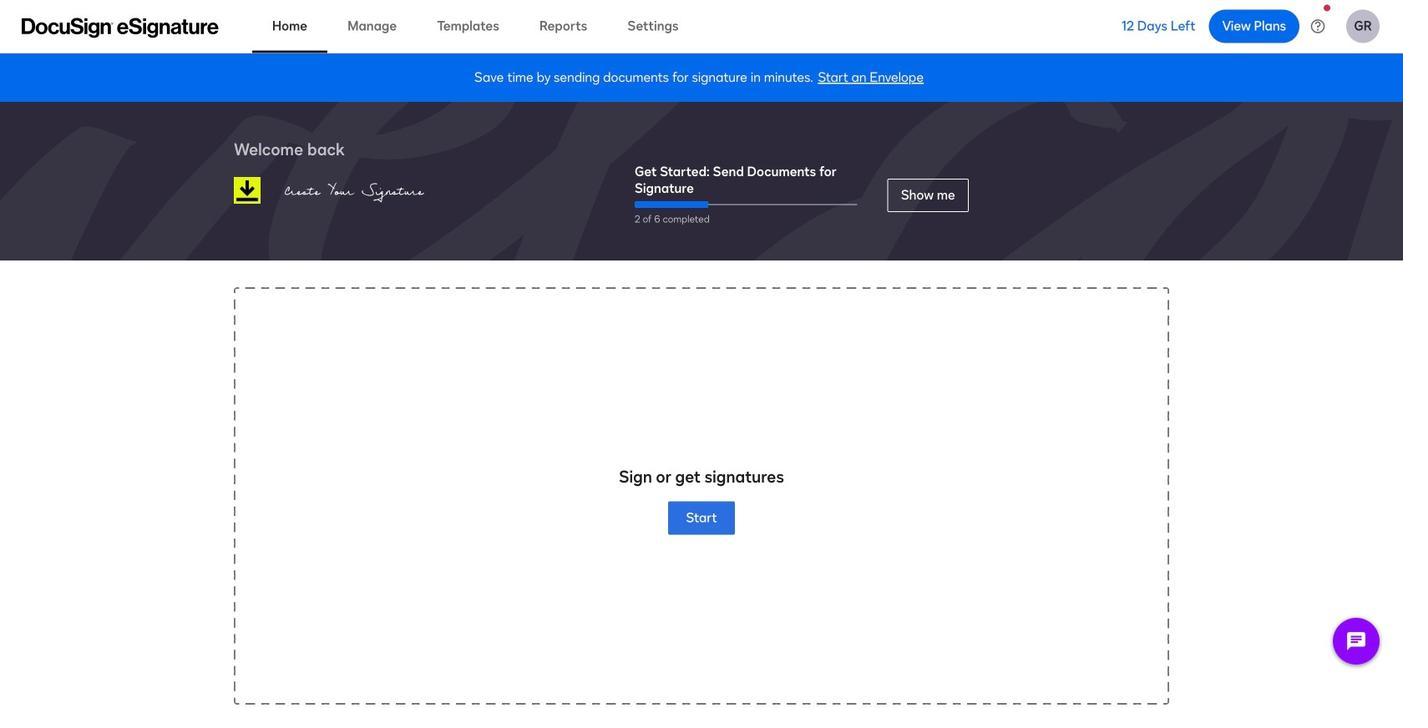 Task type: describe. For each thing, give the bounding box(es) containing it.
docusignlogo image
[[234, 177, 261, 204]]



Task type: vqa. For each thing, say whether or not it's contained in the screenshot.
DocuSignLogo
yes



Task type: locate. For each thing, give the bounding box(es) containing it.
docusign esignature image
[[22, 18, 219, 38]]



